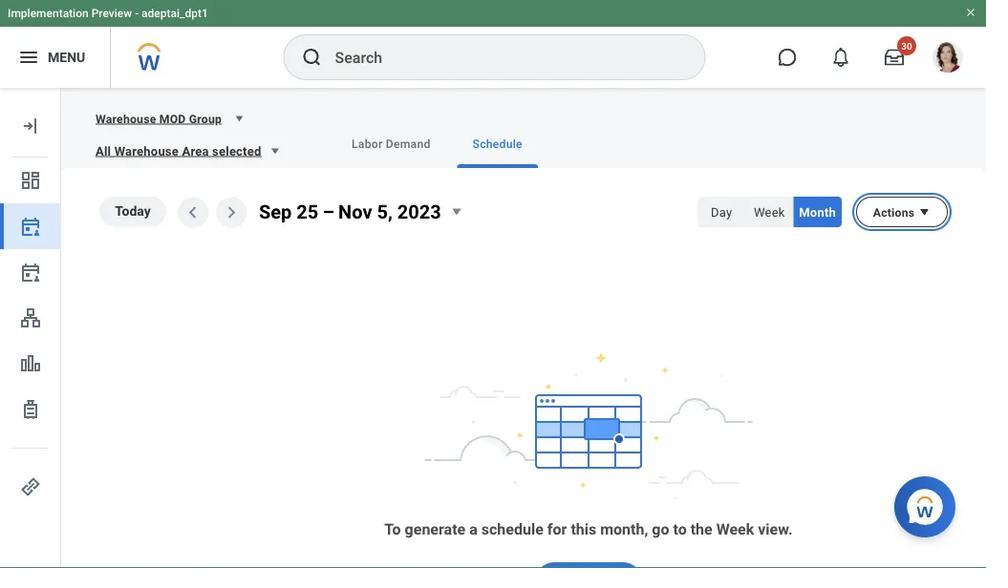 Task type: locate. For each thing, give the bounding box(es) containing it.
Search Workday  search field
[[335, 36, 665, 78]]

to
[[384, 521, 401, 539]]

tab list
[[298, 118, 963, 168]]

caret down small image for all warehouse area selected button
[[265, 141, 284, 161]]

tab list containing labor demand
[[298, 118, 963, 168]]

week right the
[[716, 521, 754, 539]]

all warehouse area selected
[[96, 144, 261, 158]]

go
[[652, 521, 669, 539]]

caret down small image
[[265, 141, 284, 161], [445, 200, 468, 223]]

mod
[[159, 112, 186, 125]]

caret down small image inside all warehouse area selected button
[[265, 141, 284, 161]]

caret down small image inside sep 25 – nov 5, 2023 button
[[445, 200, 468, 223]]

calendar user solid image up view team image
[[19, 261, 42, 284]]

0 vertical spatial week
[[754, 205, 785, 219]]

navigation pane region
[[0, 88, 61, 569]]

warehouse up all
[[96, 112, 156, 125]]

view.
[[758, 521, 793, 539]]

schedule
[[481, 521, 543, 539]]

labor demand button
[[336, 118, 446, 168]]

to
[[673, 521, 687, 539]]

caret down small image right selected
[[265, 141, 284, 161]]

calendar user solid image down dashboard image
[[19, 215, 42, 238]]

0 vertical spatial calendar user solid image
[[19, 215, 42, 238]]

warehouse mod group
[[96, 112, 222, 125]]

implementation preview -   adeptai_dpt1
[[8, 7, 208, 20]]

0 horizontal spatial caret down small image
[[265, 141, 284, 161]]

labor demand
[[352, 136, 431, 150]]

5,
[[377, 201, 393, 224]]

for
[[547, 521, 567, 539]]

labor
[[352, 136, 383, 150]]

all warehouse area selected button
[[84, 138, 292, 164]]

day
[[711, 205, 732, 219]]

sep 25 – nov 5, 2023 button
[[253, 198, 474, 227]]

adeptai_dpt1
[[141, 7, 208, 20]]

generate
[[405, 521, 466, 539]]

warehouse down warehouse mod group
[[114, 144, 179, 158]]

caret down small image
[[229, 109, 249, 128]]

this
[[571, 521, 596, 539]]

warehouse
[[96, 112, 156, 125], [114, 144, 179, 158]]

caret down image
[[916, 203, 933, 222]]

30
[[901, 40, 912, 52]]

-
[[135, 7, 139, 20]]

caret down small image for sep 25 – nov 5, 2023 button
[[445, 200, 468, 223]]

search image
[[300, 46, 323, 69]]

1 calendar user solid image from the top
[[19, 215, 42, 238]]

actions button
[[856, 197, 948, 227]]

transformation import image
[[19, 115, 42, 138]]

1 horizontal spatial caret down small image
[[445, 200, 468, 223]]

1 vertical spatial calendar user solid image
[[19, 261, 42, 284]]

0 vertical spatial caret down small image
[[265, 141, 284, 161]]

week inside 'button'
[[754, 205, 785, 219]]

caret down small image right 2023 at the left top
[[445, 200, 468, 223]]

task timeoff image
[[19, 398, 42, 421]]

sep 25 – nov 5, 2023
[[259, 201, 441, 224]]

1 vertical spatial warehouse
[[114, 144, 179, 158]]

calendar user solid image
[[19, 215, 42, 238], [19, 261, 42, 284]]

week
[[754, 205, 785, 219], [716, 521, 754, 539]]

demand
[[386, 136, 431, 150]]

1 vertical spatial caret down small image
[[445, 200, 468, 223]]

menu
[[48, 49, 85, 65]]

the
[[691, 521, 712, 539]]

week right day button
[[754, 205, 785, 219]]

today
[[115, 203, 151, 219]]



Task type: vqa. For each thing, say whether or not it's contained in the screenshot.
caret down small image for All Warehouse Area selected
yes



Task type: describe. For each thing, give the bounding box(es) containing it.
week button
[[746, 197, 793, 227]]

2 calendar user solid image from the top
[[19, 261, 42, 284]]

day button
[[698, 197, 746, 227]]

close environment banner image
[[965, 7, 976, 18]]

sep
[[259, 201, 292, 224]]

implementation
[[8, 7, 89, 20]]

actions
[[873, 205, 915, 219]]

to generate a schedule for this month, go to the week view.
[[384, 521, 793, 539]]

25 – nov
[[297, 201, 372, 224]]

justify image
[[17, 46, 40, 69]]

2023
[[397, 201, 441, 224]]

link image
[[19, 476, 42, 499]]

schedule button
[[457, 118, 538, 168]]

1 vertical spatial week
[[716, 521, 754, 539]]

all
[[96, 144, 111, 158]]

month
[[799, 205, 836, 219]]

view team image
[[19, 307, 42, 330]]

preview
[[91, 7, 132, 20]]

sep 25 – nov 5, 2023 tab panel
[[61, 168, 986, 569]]

schedule
[[473, 136, 523, 150]]

menu button
[[0, 27, 110, 88]]

dashboard image
[[19, 169, 42, 192]]

chevron left small image
[[182, 201, 204, 224]]

chevron right small image
[[220, 201, 243, 224]]

a
[[469, 521, 478, 539]]

area
[[182, 144, 209, 158]]

menu banner
[[0, 0, 986, 88]]

notifications large image
[[831, 48, 850, 67]]

warehouse mod group button
[[84, 99, 256, 138]]

profile logan mcneil image
[[933, 42, 963, 77]]

month button
[[793, 197, 842, 227]]

30 button
[[873, 36, 916, 78]]

selected
[[212, 144, 261, 158]]

month,
[[600, 521, 648, 539]]

inbox large image
[[885, 48, 904, 67]]

chart image
[[19, 353, 42, 375]]

group
[[189, 112, 222, 125]]

today button
[[99, 196, 166, 227]]

0 vertical spatial warehouse
[[96, 112, 156, 125]]



